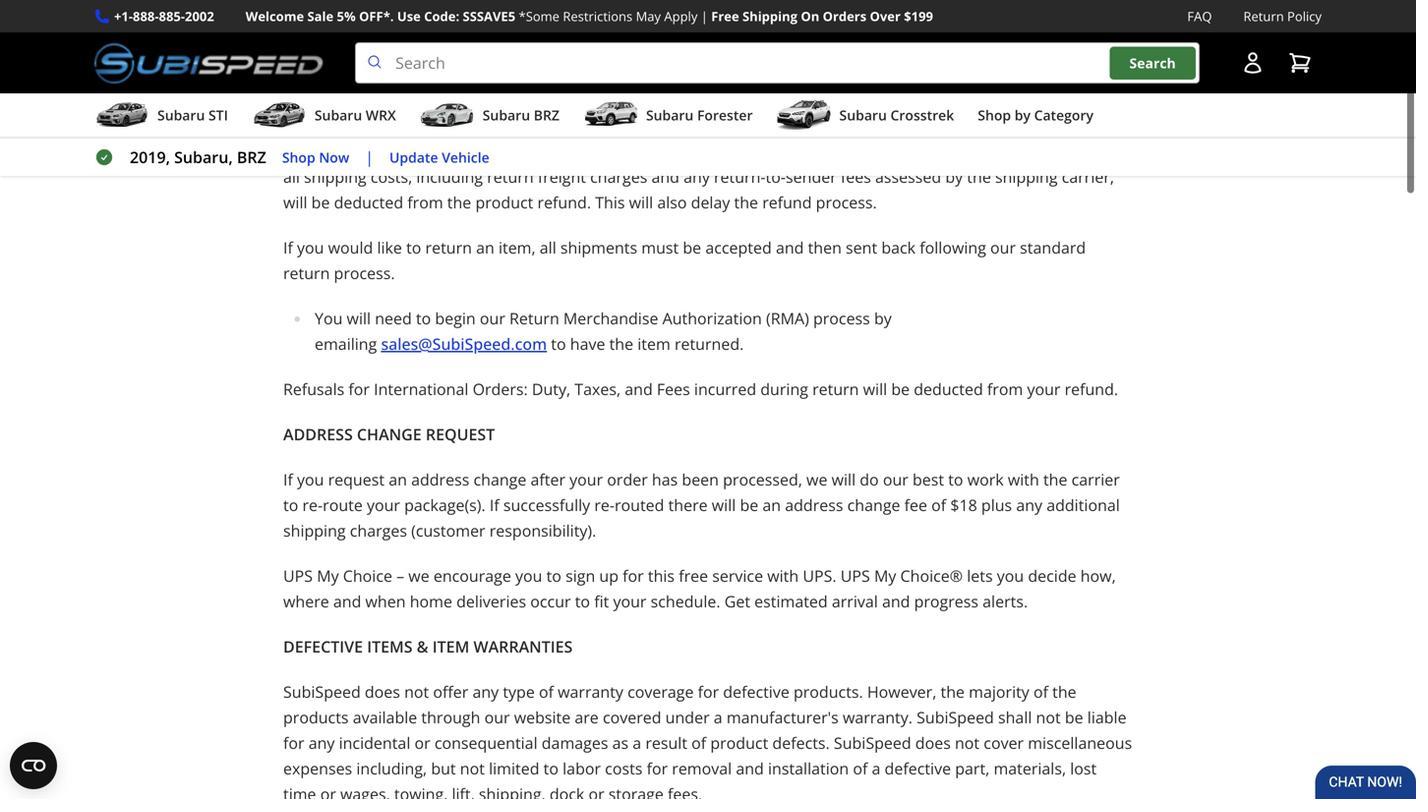 Task type: locate. For each thing, give the bounding box(es) containing it.
0 horizontal spatial shop
[[282, 148, 316, 167]]

0 horizontal spatial |
[[365, 147, 374, 168]]

of up website
[[539, 680, 554, 701]]

sign
[[566, 564, 596, 585]]

your right fit
[[613, 589, 647, 611]]

1 vertical spatial sales@subispeed.com link
[[381, 332, 547, 353]]

0 horizontal spatial re-
[[303, 493, 323, 514]]

facility
[[703, 139, 750, 160]]

0 vertical spatial charges
[[590, 164, 648, 186]]

ups up where
[[283, 564, 313, 585]]

our right begin
[[480, 306, 506, 327]]

our right do
[[883, 467, 909, 489]]

1 horizontal spatial all
[[540, 235, 557, 256]]

request up route
[[328, 467, 385, 489]]

1 horizontal spatial by
[[946, 164, 963, 186]]

1 horizontal spatial brz
[[534, 106, 560, 125]]

0 vertical spatial all
[[283, 164, 300, 186]]

work
[[968, 467, 1004, 489]]

return down orders
[[487, 164, 534, 186]]

sales@subispeed.com up crosstrek
[[849, 23, 1015, 44]]

an down "processed,"
[[763, 493, 781, 514]]

assessed
[[876, 164, 942, 186]]

subaru left forester
[[646, 106, 694, 125]]

ups up arrival on the bottom right of page
[[841, 564, 871, 585]]

does up available
[[365, 680, 400, 701]]

0 horizontal spatial standard
[[927, 139, 993, 160]]

0 vertical spatial an
[[476, 235, 495, 256]]

0 horizontal spatial all
[[283, 164, 300, 186]]

1 vertical spatial defective
[[885, 757, 952, 778]]

update vehicle button
[[390, 146, 490, 169]]

0 horizontal spatial product
[[476, 190, 534, 211]]

brz right subaru,
[[237, 147, 266, 168]]

2 vertical spatial an
[[763, 493, 781, 514]]

any right plus
[[1017, 493, 1043, 514]]

encourage
[[434, 564, 511, 585]]

and inside subispeed does not offer any type of warranty coverage for defective products. however, the majority of the products available through our website are covered under a manufacturer's warranty. subispeed shall not be liable for any incidental or consequential damages as a result of product defects. subispeed does not cover miscellaneous expenses including, but not limited to labor costs for removal and installation of a defective part, materials, lost time or wages, towing, lift, shipping, dock or storage fees.
[[736, 757, 764, 778]]

returned.
[[675, 332, 744, 353]]

to down subaru forester dropdown button
[[654, 139, 670, 160]]

4 subaru from the left
[[646, 106, 694, 125]]

0 horizontal spatial deducted
[[334, 190, 404, 211]]

subaru for subaru crosstrek
[[840, 106, 887, 125]]

1 horizontal spatial re-
[[595, 493, 615, 514]]

return inside refused or undeliverable orders that are returned to our facility will be processed like a standard return; this means all shipping costs, including return freight charges and any return-to-sender fees assessed by the shipping carrier, will be deducted from the product refund. this will also delay the refund process.
[[487, 164, 534, 186]]

now
[[319, 148, 350, 167]]

0 horizontal spatial request
[[328, 467, 385, 489]]

1 horizontal spatial product
[[711, 731, 769, 752]]

not right shall
[[1037, 706, 1061, 727]]

1 horizontal spatial this
[[1052, 139, 1078, 160]]

1 vertical spatial order
[[607, 467, 648, 489]]

if your order isn't in stock and hasn't shipped, please email subispeed at sales@subispeed.com
[[315, 23, 1015, 44]]

shop left the now
[[282, 148, 316, 167]]

orders
[[823, 7, 867, 25]]

0 horizontal spatial return
[[510, 306, 560, 327]]

this left free at the bottom of page
[[648, 564, 675, 585]]

order inside if you request an address change after your order has been processed, we will do our best to work with the carrier to re-route your package(s). if successfully re-routed there will be an address change fee of $18 plus any additional shipping charges (customer responsibility).
[[607, 467, 648, 489]]

over
[[870, 7, 901, 25]]

1 vertical spatial shop
[[282, 148, 316, 167]]

our up consequential
[[485, 706, 510, 727]]

subaru crosstrek
[[840, 106, 955, 125]]

shipments
[[561, 235, 638, 256]]

0 horizontal spatial with
[[768, 564, 799, 585]]

1 horizontal spatial sales@subispeed.com link
[[849, 23, 1015, 44]]

885-
[[159, 7, 185, 25]]

refusals
[[367, 94, 442, 115]]

0 horizontal spatial change
[[474, 467, 527, 489]]

accepted
[[706, 235, 772, 256]]

return inside you will need to begin our return merchandise authorization (rma) process by emailing
[[510, 306, 560, 327]]

3 subaru from the left
[[483, 106, 530, 125]]

shop for shop by category
[[978, 106, 1012, 125]]

0 horizontal spatial an
[[389, 467, 407, 489]]

off*.
[[359, 7, 394, 25]]

to
[[1019, 23, 1034, 44], [654, 139, 670, 160], [406, 235, 421, 256], [416, 306, 431, 327], [551, 332, 566, 353], [949, 467, 964, 489], [283, 493, 298, 514], [547, 564, 562, 585], [575, 589, 590, 611], [544, 757, 559, 778]]

0 vertical spatial by
[[1015, 106, 1031, 125]]

0 vertical spatial are
[[557, 139, 581, 160]]

process. down would
[[334, 261, 395, 282]]

return policy link
[[1244, 6, 1322, 27]]

stock
[[463, 23, 501, 44]]

–
[[397, 564, 405, 585]]

have
[[570, 332, 606, 353]]

package(s).
[[405, 493, 486, 514]]

welcome sale 5% off*. use code: sssave5 *some restrictions may apply | free shipping on orders over $199
[[246, 7, 934, 25]]

return
[[1244, 7, 1285, 25], [510, 306, 560, 327]]

to up 'dock'
[[544, 757, 559, 778]]

will
[[754, 139, 779, 160], [283, 190, 307, 211], [629, 190, 653, 211], [347, 306, 371, 327], [864, 377, 888, 398], [832, 467, 856, 489], [712, 493, 736, 514]]

order up routed at the bottom of the page
[[607, 467, 648, 489]]

for up 'under' in the bottom of the page
[[698, 680, 719, 701]]

process. inside refused or undeliverable orders that are returned to our facility will be processed like a standard return; this means all shipping costs, including return freight charges and any return-to-sender fees assessed by the shipping carrier, will be deducted from the product refund. this will also delay the refund process.
[[816, 190, 877, 211]]

the up "additional"
[[1044, 467, 1068, 489]]

1 horizontal spatial order
[[607, 467, 648, 489]]

to right would
[[406, 235, 421, 256]]

0 horizontal spatial this
[[648, 564, 675, 585]]

refund
[[763, 190, 812, 211]]

return left item,
[[426, 235, 472, 256]]

charges down route
[[350, 519, 407, 540]]

shop up return;
[[978, 106, 1012, 125]]

any
[[684, 164, 710, 186], [1017, 493, 1043, 514], [473, 680, 499, 701], [309, 731, 335, 752]]

address down "processed,"
[[785, 493, 844, 514]]

not up the lift,
[[460, 757, 485, 778]]

subaru brz
[[483, 106, 560, 125]]

costs
[[605, 757, 643, 778]]

your inside ups my choice – we encourage you to sign up for this free service with ups. ups my choice® lets you decide how, where and when home deliveries occur to fit your schedule. get estimated arrival and progress alerts.
[[613, 589, 647, 611]]

0 vertical spatial change
[[474, 467, 527, 489]]

search input field
[[355, 42, 1200, 84]]

our inside you will need to begin our return merchandise authorization (rma) process by emailing
[[480, 306, 506, 327]]

will down shop now link
[[283, 190, 307, 211]]

product inside refused or undeliverable orders that are returned to our facility will be processed like a standard return; this means all shipping costs, including return freight charges and any return-to-sender fees assessed by the shipping carrier, will be deducted from the product refund. this will also delay the refund process.
[[476, 190, 534, 211]]

change
[[474, 467, 527, 489], [848, 493, 901, 514]]

you inside if you request an address change after your order has been processed, we will do our best to work with the carrier to re-route your package(s). if successfully re-routed there will be an address change fee of $18 plus any additional shipping charges (customer responsibility).
[[297, 467, 324, 489]]

0 vertical spatial from
[[408, 190, 443, 211]]

1 horizontal spatial sales@subispeed.com
[[849, 23, 1015, 44]]

2019,
[[130, 147, 170, 168]]

0 horizontal spatial sales@subispeed.com
[[381, 332, 547, 353]]

1 horizontal spatial defective
[[885, 757, 952, 778]]

shop for shop now
[[282, 148, 316, 167]]

by inside refused or undeliverable orders that are returned to our facility will be processed like a standard return; this means all shipping costs, including return freight charges and any return-to-sender fees assessed by the shipping carrier, will be deducted from the product refund. this will also delay the refund process.
[[946, 164, 963, 186]]

by up return;
[[1015, 106, 1031, 125]]

our inside subispeed does not offer any type of warranty coverage for defective products. however, the majority of the products available through our website are covered under a manufacturer's warranty. subispeed shall not be liable for any incidental or consequential damages as a result of product defects. subispeed does not cover miscellaneous expenses including, but not limited to labor costs for removal and installation of a defective part, materials, lost time or wages, towing, lift, shipping, dock or storage fees.
[[485, 706, 510, 727]]

installation
[[768, 757, 849, 778]]

0 vertical spatial standard
[[927, 139, 993, 160]]

and down choice
[[333, 589, 361, 611]]

0 horizontal spatial we
[[409, 564, 430, 585]]

you left would
[[297, 235, 324, 256]]

your up cancellation.
[[329, 23, 362, 44]]

1 horizontal spatial request
[[1038, 23, 1095, 44]]

to inside to request cancellation.
[[1019, 23, 1034, 44]]

request inside if you request an address change after your order has been processed, we will do our best to work with the carrier to re-route your package(s). if successfully re-routed there will be an address change fee of $18 plus any additional shipping charges (customer responsibility).
[[328, 467, 385, 489]]

address
[[283, 422, 353, 443]]

search button
[[1110, 47, 1196, 80]]

shop
[[978, 106, 1012, 125], [282, 148, 316, 167]]

to left "have"
[[551, 332, 566, 353]]

and left "fees"
[[625, 377, 653, 398]]

products.
[[794, 680, 864, 701]]

by right assessed
[[946, 164, 963, 186]]

if right package(s).
[[490, 493, 500, 514]]

1 vertical spatial all
[[540, 235, 557, 256]]

+1-
[[114, 7, 133, 25]]

all inside if you would like to return an item, all shipments must be accepted and then sent back following our standard return process.
[[540, 235, 557, 256]]

request up category
[[1038, 23, 1095, 44]]

1 horizontal spatial we
[[807, 467, 828, 489]]

refused or undeliverable orders that are returned to our facility will be processed like a standard return; this means all shipping costs, including return freight charges and any return-to-sender fees assessed by the shipping carrier, will be deducted from the product refund. this will also delay the refund process.
[[283, 139, 1132, 211]]

like
[[885, 139, 910, 160], [377, 235, 402, 256]]

like inside if you would like to return an item, all shipments must be accepted and then sent back following our standard return process.
[[377, 235, 402, 256]]

like up assessed
[[885, 139, 910, 160]]

faq
[[1188, 7, 1213, 25]]

with up plus
[[1008, 467, 1040, 489]]

1 vertical spatial request
[[328, 467, 385, 489]]

0 vertical spatial return
[[1244, 7, 1285, 25]]

subaru sti
[[157, 106, 228, 125]]

subaru up orders
[[483, 106, 530, 125]]

then
[[808, 235, 842, 256]]

change left "after"
[[474, 467, 527, 489]]

1 vertical spatial we
[[409, 564, 430, 585]]

re- down address
[[303, 493, 323, 514]]

0 horizontal spatial charges
[[350, 519, 407, 540]]

0 vertical spatial defective
[[723, 680, 790, 701]]

our right following
[[991, 235, 1016, 256]]

of inside if you request an address change after your order has been processed, we will do our best to work with the carrier to re-route your package(s). if successfully re-routed there will be an address change fee of $18 plus any additional shipping charges (customer responsibility).
[[932, 493, 947, 514]]

button image
[[1242, 51, 1265, 75]]

2 re- from the left
[[595, 493, 615, 514]]

will inside you will need to begin our return merchandise authorization (rma) process by emailing
[[347, 306, 371, 327]]

1 vertical spatial return
[[510, 306, 560, 327]]

type
[[503, 680, 535, 701]]

or down labor
[[589, 782, 605, 800]]

1 horizontal spatial process.
[[816, 190, 877, 211]]

charges inside if you request an address change after your order has been processed, we will do our best to work with the carrier to re-route your package(s). if successfully re-routed there will be an address change fee of $18 plus any additional shipping charges (customer responsibility).
[[350, 519, 407, 540]]

expenses
[[283, 757, 352, 778]]

0 horizontal spatial process.
[[334, 261, 395, 282]]

0 horizontal spatial my
[[317, 564, 339, 585]]

refusals
[[283, 377, 345, 398]]

an down change
[[389, 467, 407, 489]]

and inside refused or undeliverable orders that are returned to our facility will be processed like a standard return; this means all shipping costs, including return freight charges and any return-to-sender fees assessed by the shipping carrier, will be deducted from the product refund. this will also delay the refund process.
[[652, 164, 680, 186]]

0 vertical spatial product
[[476, 190, 534, 211]]

how,
[[1081, 564, 1116, 585]]

0 vertical spatial we
[[807, 467, 828, 489]]

after
[[531, 467, 566, 489]]

0 horizontal spatial sales@subispeed.com link
[[381, 332, 547, 353]]

0 vertical spatial brz
[[534, 106, 560, 125]]

1 horizontal spatial return
[[1244, 7, 1285, 25]]

wages,
[[340, 782, 390, 800]]

deducted
[[334, 190, 404, 211], [914, 377, 984, 398]]

sales@subispeed.com link down begin
[[381, 332, 547, 353]]

return
[[487, 164, 534, 186], [426, 235, 472, 256], [283, 261, 330, 282], [813, 377, 859, 398]]

1 vertical spatial brz
[[237, 147, 266, 168]]

change down do
[[848, 493, 901, 514]]

to left route
[[283, 493, 298, 514]]

sent
[[846, 235, 878, 256]]

0 vertical spatial address
[[411, 467, 470, 489]]

0 vertical spatial this
[[1052, 139, 1078, 160]]

we left do
[[807, 467, 828, 489]]

and inside if you would like to return an item, all shipments must be accepted and then sent back following our standard return process.
[[776, 235, 804, 256]]

0 vertical spatial deducted
[[334, 190, 404, 211]]

a subaru forester thumbnail image image
[[583, 100, 639, 130]]

1 vertical spatial standard
[[1020, 235, 1086, 256]]

0 horizontal spatial ups
[[283, 564, 313, 585]]

majority
[[969, 680, 1030, 701]]

like right would
[[377, 235, 402, 256]]

subispeed
[[749, 23, 827, 44], [283, 680, 361, 701], [917, 706, 995, 727], [834, 731, 912, 752]]

2 horizontal spatial an
[[763, 493, 781, 514]]

5 subaru from the left
[[840, 106, 887, 125]]

1 vertical spatial are
[[575, 706, 599, 727]]

my up where
[[317, 564, 339, 585]]

this
[[1052, 139, 1078, 160], [648, 564, 675, 585]]

by inside you will need to begin our return merchandise authorization (rma) process by emailing
[[875, 306, 892, 327]]

defective up manufacturer's
[[723, 680, 790, 701]]

carrier
[[1072, 467, 1120, 489]]

1 horizontal spatial does
[[916, 731, 951, 752]]

on
[[801, 7, 820, 25]]

888-
[[133, 7, 159, 25]]

a inside refused or undeliverable orders that are returned to our facility will be processed like a standard return; this means all shipping costs, including return freight charges and any return-to-sender fees assessed by the shipping carrier, will be deducted from the product refund. this will also delay the refund process.
[[914, 139, 923, 160]]

to right need
[[416, 306, 431, 327]]

sales@subispeed.com link for sales@subispeed.com to have the item returned.
[[381, 332, 547, 353]]

all down refused
[[283, 164, 300, 186]]

and right removal
[[736, 757, 764, 778]]

your left refund.
[[1028, 377, 1061, 398]]

1 horizontal spatial address
[[785, 493, 844, 514]]

our inside if you request an address change after your order has been processed, we will do our best to work with the carrier to re-route your package(s). if successfully re-routed there will be an address change fee of $18 plus any additional shipping charges (customer responsibility).
[[883, 467, 909, 489]]

process. inside if you would like to return an item, all shipments must be accepted and then sent back following our standard return process.
[[334, 261, 395, 282]]

subaru for subaru sti
[[157, 106, 205, 125]]

this down category
[[1052, 139, 1078, 160]]

open widget image
[[10, 743, 57, 790]]

+1-888-885-2002
[[114, 7, 214, 25]]

please
[[653, 23, 701, 44]]

incurred
[[695, 377, 757, 398]]

are
[[557, 139, 581, 160], [575, 706, 599, 727]]

welcome
[[246, 7, 304, 25]]

your right "after"
[[570, 467, 603, 489]]

1 horizontal spatial from
[[988, 377, 1024, 398]]

a subaru sti thumbnail image image
[[94, 100, 150, 130]]

choice®
[[901, 564, 963, 585]]

and
[[506, 23, 534, 44], [652, 164, 680, 186], [776, 235, 804, 256], [625, 377, 653, 398], [333, 589, 361, 611], [883, 589, 911, 611], [736, 757, 764, 778]]

we inside if you request an address change after your order has been processed, we will do our best to work with the carrier to re-route your package(s). if successfully re-routed there will be an address change fee of $18 plus any additional shipping charges (customer responsibility).
[[807, 467, 828, 489]]

0 vertical spatial sales@subispeed.com link
[[849, 23, 1015, 44]]

1 horizontal spatial my
[[875, 564, 897, 585]]

email
[[705, 23, 745, 44]]

return up the sales@subispeed.com to have the item returned. at the top
[[510, 306, 560, 327]]

been
[[682, 467, 719, 489]]

if inside if you would like to return an item, all shipments must be accepted and then sent back following our standard return process.
[[283, 235, 293, 256]]

hasn't
[[538, 23, 582, 44]]

from down the including
[[408, 190, 443, 211]]

1 vertical spatial this
[[648, 564, 675, 585]]

with inside ups my choice – we encourage you to sign up for this free service with ups. ups my choice® lets you decide how, where and when home deliveries occur to fit your schedule. get estimated arrival and progress alerts.
[[768, 564, 799, 585]]

subaru up processed
[[840, 106, 887, 125]]

1 horizontal spatial standard
[[1020, 235, 1086, 256]]

under
[[666, 706, 710, 727]]

shop inside dropdown button
[[978, 106, 1012, 125]]

0 vertical spatial shop
[[978, 106, 1012, 125]]

shipping inside if you request an address change after your order has been processed, we will do our best to work with the carrier to re-route your package(s). if successfully re-routed there will be an address change fee of $18 plus any additional shipping charges (customer responsibility).
[[283, 519, 346, 540]]

0 vertical spatial with
[[1008, 467, 1040, 489]]

fees
[[657, 377, 690, 398]]

shop by category
[[978, 106, 1094, 125]]

charges down returned on the left top
[[590, 164, 648, 186]]

but
[[431, 757, 456, 778]]

0 vertical spatial process.
[[816, 190, 877, 211]]

to up shop by category
[[1019, 23, 1034, 44]]

0 horizontal spatial order
[[366, 23, 407, 44]]

of right fee
[[932, 493, 947, 514]]

this inside refused or undeliverable orders that are returned to our facility will be processed like a standard return; this means all shipping costs, including return freight charges and any return-to-sender fees assessed by the shipping carrier, will be deducted from the product refund. this will also delay the refund process.
[[1052, 139, 1078, 160]]

sender
[[786, 164, 837, 186]]

1 horizontal spatial |
[[701, 7, 708, 25]]

1 subaru from the left
[[157, 106, 205, 125]]

0 horizontal spatial does
[[365, 680, 400, 701]]

manufacturer's
[[727, 706, 839, 727]]

standard inside refused or undeliverable orders that are returned to our facility will be processed like a standard return; this means all shipping costs, including return freight charges and any return-to-sender fees assessed by the shipping carrier, will be deducted from the product refund. this will also delay the refund process.
[[927, 139, 993, 160]]

shipment
[[283, 94, 363, 115]]

a up assessed
[[914, 139, 923, 160]]

1 horizontal spatial change
[[848, 493, 901, 514]]

will up the 'emailing'
[[347, 306, 371, 327]]

of
[[932, 493, 947, 514], [539, 680, 554, 701], [1034, 680, 1049, 701], [692, 731, 707, 752], [853, 757, 868, 778]]

1 vertical spatial charges
[[350, 519, 407, 540]]

2 subaru from the left
[[315, 106, 362, 125]]

shall
[[999, 706, 1033, 727]]

to inside if you would like to return an item, all shipments must be accepted and then sent back following our standard return process.
[[406, 235, 421, 256]]

1 vertical spatial process.
[[334, 261, 395, 282]]

our inside refused or undeliverable orders that are returned to our facility will be processed like a standard return; this means all shipping costs, including return freight charges and any return-to-sender fees assessed by the shipping carrier, will be deducted from the product refund. this will also delay the refund process.
[[674, 139, 699, 160]]

address up package(s).
[[411, 467, 470, 489]]

request
[[426, 422, 495, 443]]

for right up
[[623, 564, 644, 585]]

an left item,
[[476, 235, 495, 256]]

defective left part,
[[885, 757, 952, 778]]

any left 'type'
[[473, 680, 499, 701]]

standard down crosstrek
[[927, 139, 993, 160]]

deliveries
[[457, 589, 526, 611]]

1 horizontal spatial like
[[885, 139, 910, 160]]

product up removal
[[711, 731, 769, 752]]

1 horizontal spatial deducted
[[914, 377, 984, 398]]

successfully
[[504, 493, 590, 514]]

1 vertical spatial like
[[377, 235, 402, 256]]

1 vertical spatial by
[[946, 164, 963, 186]]

1 horizontal spatial shop
[[978, 106, 1012, 125]]

2 horizontal spatial by
[[1015, 106, 1031, 125]]

are down warranty
[[575, 706, 599, 727]]

sales@subispeed.com link up crosstrek
[[849, 23, 1015, 44]]

with
[[1008, 467, 1040, 489], [768, 564, 799, 585]]

order up cancellation.
[[366, 23, 407, 44]]

0 horizontal spatial address
[[411, 467, 470, 489]]

standard inside if you would like to return an item, all shipments must be accepted and then sent back following our standard return process.
[[1020, 235, 1086, 256]]

you up route
[[297, 467, 324, 489]]

0 vertical spatial like
[[885, 139, 910, 160]]

my
[[317, 564, 339, 585], [875, 564, 897, 585]]

any inside refused or undeliverable orders that are returned to our facility will be processed like a standard return; this means all shipping costs, including return freight charges and any return-to-sender fees assessed by the shipping carrier, will be deducted from the product refund. this will also delay the refund process.
[[684, 164, 710, 186]]

are up freight
[[557, 139, 581, 160]]

subaru for subaru forester
[[646, 106, 694, 125]]

shop now link
[[282, 146, 350, 169]]

forester
[[698, 106, 753, 125]]

1 horizontal spatial with
[[1008, 467, 1040, 489]]

0 horizontal spatial like
[[377, 235, 402, 256]]

defects.
[[773, 731, 830, 752]]

sales@subispeed.com down begin
[[381, 332, 547, 353]]

a down warranty.
[[872, 757, 881, 778]]

to up occur
[[547, 564, 562, 585]]



Task type: vqa. For each thing, say whether or not it's contained in the screenshot.
topmost status
no



Task type: describe. For each thing, give the bounding box(es) containing it.
refusals for international orders: duty, taxes, and fees incurred during return will be deducted from your refund.
[[283, 377, 1119, 398]]

code:
[[424, 7, 460, 25]]

request inside to request cancellation.
[[1038, 23, 1095, 44]]

a right 'under' in the bottom of the page
[[714, 706, 723, 727]]

shop by category button
[[978, 98, 1094, 137]]

carrier,
[[1062, 164, 1115, 186]]

sssave5
[[463, 7, 516, 25]]

1 vertical spatial deducted
[[914, 377, 984, 398]]

you up occur
[[516, 564, 543, 585]]

use
[[397, 7, 421, 25]]

1 my from the left
[[317, 564, 339, 585]]

the right assessed
[[967, 164, 992, 186]]

an inside if you would like to return an item, all shipments must be accepted and then sent back following our standard return process.
[[476, 235, 495, 256]]

0 vertical spatial sales@subispeed.com
[[849, 23, 1015, 44]]

limited
[[489, 757, 540, 778]]

storage
[[609, 782, 664, 800]]

or inside refused or undeliverable orders that are returned to our facility will be processed like a standard return; this means all shipping costs, including return freight charges and any return-to-sender fees assessed by the shipping carrier, will be deducted from the product refund. this will also delay the refund process.
[[347, 139, 363, 160]]

any inside if you request an address change after your order has been processed, we will do our best to work with the carrier to re-route your package(s). if successfully re-routed there will be an address change fee of $18 plus any additional shipping charges (customer responsibility).
[[1017, 493, 1043, 514]]

lets
[[967, 564, 993, 585]]

process
[[814, 306, 871, 327]]

where
[[283, 589, 329, 611]]

orders:
[[473, 377, 528, 398]]

subispeed down warranty.
[[834, 731, 912, 752]]

the up miscellaneous at bottom
[[1053, 680, 1077, 701]]

1 vertical spatial an
[[389, 467, 407, 489]]

your right route
[[367, 493, 400, 514]]

return;
[[997, 139, 1047, 160]]

to left fit
[[575, 589, 590, 611]]

with inside if you request an address change after your order has been processed, we will do our best to work with the carrier to re-route your package(s). if successfully re-routed there will be an address change fee of $18 plus any additional shipping charges (customer responsibility).
[[1008, 467, 1040, 489]]

refund.
[[1065, 377, 1119, 398]]

materials,
[[994, 757, 1067, 778]]

the inside if you request an address change after your order has been processed, we will do our best to work with the carrier to re-route your package(s). if successfully re-routed there will be an address change fee of $18 plus any additional shipping charges (customer responsibility).
[[1044, 467, 1068, 489]]

will left 'also'
[[629, 190, 653, 211]]

duty,
[[532, 377, 571, 398]]

vehicle
[[442, 148, 490, 167]]

defective items & item warranties
[[283, 635, 573, 656]]

0 vertical spatial order
[[366, 23, 407, 44]]

fees.
[[668, 782, 703, 800]]

product inside subispeed does not offer any type of warranty coverage for defective products. however, the majority of the products available through our website are covered under a manufacturer's warranty. subispeed shall not be liable for any incidental or consequential damages as a result of product defects. subispeed does not cover miscellaneous expenses including, but not limited to labor costs for removal and installation of a defective part, materials, lost time or wages, towing, lift, shipping, dock or storage fees.
[[711, 731, 769, 752]]

incidental
[[339, 731, 411, 752]]

authorization
[[663, 306, 762, 327]]

a right as
[[633, 731, 642, 752]]

items
[[367, 635, 413, 656]]

and right stock
[[506, 23, 534, 44]]

occur
[[531, 589, 571, 611]]

2 my from the left
[[875, 564, 897, 585]]

of right majority
[[1034, 680, 1049, 701]]

return-
[[714, 164, 766, 186]]

change
[[357, 422, 422, 443]]

0 vertical spatial |
[[701, 7, 708, 25]]

arrival
[[832, 589, 878, 611]]

will up to-
[[754, 139, 779, 160]]

1 vertical spatial from
[[988, 377, 1024, 398]]

a subaru wrx thumbnail image image
[[252, 100, 307, 130]]

0 vertical spatial does
[[365, 680, 400, 701]]

item
[[433, 635, 470, 656]]

1 ups from the left
[[283, 564, 313, 585]]

of up removal
[[692, 731, 707, 752]]

be inside if you would like to return an item, all shipments must be accepted and then sent back following our standard return process.
[[683, 235, 702, 256]]

not up part,
[[955, 731, 980, 752]]

deducted inside refused or undeliverable orders that are returned to our facility will be processed like a standard return; this means all shipping costs, including return freight charges and any return-to-sender fees assessed by the shipping carrier, will be deducted from the product refund. this will also delay the refund process.
[[334, 190, 404, 211]]

$18
[[951, 493, 978, 514]]

also
[[658, 190, 687, 211]]

0 horizontal spatial brz
[[237, 147, 266, 168]]

sale
[[307, 7, 334, 25]]

a subaru crosstrek thumbnail image image
[[777, 100, 832, 130]]

will down been
[[712, 493, 736, 514]]

back
[[882, 235, 916, 256]]

(rma)
[[766, 306, 810, 327]]

for international
[[349, 377, 469, 398]]

1 vertical spatial |
[[365, 147, 374, 168]]

isn't
[[411, 23, 441, 44]]

are inside subispeed does not offer any type of warranty coverage for defective products. however, the majority of the products available through our website are covered under a manufacturer's warranty. subispeed shall not be liable for any incidental or consequential damages as a result of product defects. subispeed does not cover miscellaneous expenses including, but not limited to labor costs for removal and installation of a defective part, materials, lost time or wages, towing, lift, shipping, dock or storage fees.
[[575, 706, 599, 727]]

apply
[[665, 7, 698, 25]]

the down the including
[[447, 190, 472, 211]]

crosstrek
[[891, 106, 955, 125]]

+1-888-885-2002 link
[[114, 6, 214, 27]]

free
[[679, 564, 709, 585]]

including
[[417, 164, 483, 186]]

consequential
[[435, 731, 538, 752]]

2 ups from the left
[[841, 564, 871, 585]]

for down products
[[283, 731, 305, 752]]

labor
[[563, 757, 601, 778]]

all inside refused or undeliverable orders that are returned to our facility will be processed like a standard return; this means all shipping costs, including return freight charges and any return-to-sender fees assessed by the shipping carrier, will be deducted from the product refund. this will also delay the refund process.
[[283, 164, 300, 186]]

begin
[[435, 306, 476, 327]]

policy
[[1288, 7, 1322, 25]]

taxes,
[[575, 377, 621, 398]]

schedule.
[[651, 589, 721, 611]]

if for if your order isn't in stock and hasn't shipped, please email subispeed at sales@subispeed.com
[[315, 23, 325, 44]]

like inside refused or undeliverable orders that are returned to our facility will be processed like a standard return; this means all shipping costs, including return freight charges and any return-to-sender fees assessed by the shipping carrier, will be deducted from the product refund. this will also delay the refund process.
[[885, 139, 910, 160]]

home
[[410, 589, 453, 611]]

do
[[860, 467, 879, 489]]

brz inside dropdown button
[[534, 106, 560, 125]]

through
[[422, 706, 481, 727]]

you inside if you would like to return an item, all shipments must be accepted and then sent back following our standard return process.
[[297, 235, 324, 256]]

for inside ups my choice – we encourage you to sign up for this free service with ups. ups my choice® lets you decide how, where and when home deliveries occur to fit your schedule. get estimated arrival and progress alerts.
[[623, 564, 644, 585]]

if for if you request an address change after your order has been processed, we will do our best to work with the carrier to re-route your package(s). if successfully re-routed there will be an address change fee of $18 plus any additional shipping charges (customer responsibility).
[[283, 467, 293, 489]]

the down "merchandise"
[[610, 332, 634, 353]]

get
[[725, 589, 751, 611]]

return right during at the right of the page
[[813, 377, 859, 398]]

restrictions
[[563, 7, 633, 25]]

item
[[638, 332, 671, 353]]

from inside refused or undeliverable orders that are returned to our facility will be processed like a standard return; this means all shipping costs, including return freight charges and any return-to-sender fees assessed by the shipping carrier, will be deducted from the product refund. this will also delay the refund process.
[[408, 190, 443, 211]]

shipping down refused
[[304, 164, 367, 186]]

subispeed left the at
[[749, 23, 827, 44]]

to inside subispeed does not offer any type of warranty coverage for defective products. however, the majority of the products available through our website are covered under a manufacturer's warranty. subispeed shall not be liable for any incidental or consequential damages as a result of product defects. subispeed does not cover miscellaneous expenses including, but not limited to labor costs for removal and installation of a defective part, materials, lost time or wages, towing, lift, shipping, dock or storage fees.
[[544, 757, 559, 778]]

charges inside refused or undeliverable orders that are returned to our facility will be processed like a standard return; this means all shipping costs, including return freight charges and any return-to-sender fees assessed by the shipping carrier, will be deducted from the product refund. this will also delay the refund process.
[[590, 164, 648, 186]]

are inside refused or undeliverable orders that are returned to our facility will be processed like a standard return; this means all shipping costs, including return freight charges and any return-to-sender fees assessed by the shipping carrier, will be deducted from the product refund. this will also delay the refund process.
[[557, 139, 581, 160]]

a subaru brz thumbnail image image
[[420, 100, 475, 130]]

will down process
[[864, 377, 888, 398]]

processed
[[805, 139, 881, 160]]

emailing
[[315, 332, 377, 353]]

best
[[913, 467, 945, 489]]

or down through
[[415, 731, 431, 752]]

would
[[328, 235, 373, 256]]

subaru sti button
[[94, 98, 228, 137]]

and right arrival on the bottom right of page
[[883, 589, 911, 611]]

if for if you would like to return an item, all shipments must be accepted and then sent back following our standard return process.
[[283, 235, 293, 256]]

the left majority
[[941, 680, 965, 701]]

not left offer
[[404, 680, 429, 701]]

choice
[[343, 564, 393, 585]]

or down expenses
[[320, 782, 336, 800]]

1 vertical spatial change
[[848, 493, 901, 514]]

of right installation
[[853, 757, 868, 778]]

sti
[[209, 106, 228, 125]]

in
[[445, 23, 459, 44]]

this inside ups my choice – we encourage you to sign up for this free service with ups. ups my choice® lets you decide how, where and when home deliveries occur to fit your schedule. get estimated arrival and progress alerts.
[[648, 564, 675, 585]]

0 horizontal spatial defective
[[723, 680, 790, 701]]

1 vertical spatial address
[[785, 493, 844, 514]]

route
[[323, 493, 363, 514]]

you up alerts.
[[997, 564, 1024, 585]]

be inside if you request an address change after your order has been processed, we will do our best to work with the carrier to re-route your package(s). if successfully re-routed there will be an address change fee of $18 plus any additional shipping charges (customer responsibility).
[[740, 493, 759, 514]]

including,
[[357, 757, 427, 778]]

subispeed logo image
[[94, 42, 324, 84]]

by inside dropdown button
[[1015, 106, 1031, 125]]

our inside if you would like to return an item, all shipments must be accepted and then sent back following our standard return process.
[[991, 235, 1016, 256]]

the down return-
[[735, 190, 759, 211]]

subispeed up products
[[283, 680, 361, 701]]

1 re- from the left
[[303, 493, 323, 514]]

sales@subispeed.com link for if your order isn't in stock and hasn't shipped, please email subispeed at sales@subispeed.com
[[849, 23, 1015, 44]]

1 vertical spatial sales@subispeed.com
[[381, 332, 547, 353]]

shipping down return;
[[996, 164, 1058, 186]]

up
[[600, 564, 619, 585]]

for down result
[[647, 757, 668, 778]]

return up you
[[283, 261, 330, 282]]

available
[[353, 706, 417, 727]]

subispeed down majority
[[917, 706, 995, 727]]

as
[[613, 731, 629, 752]]

defective
[[283, 635, 363, 656]]

fee
[[905, 493, 928, 514]]

any up expenses
[[309, 731, 335, 752]]

that
[[523, 139, 553, 160]]

additional
[[1047, 493, 1120, 514]]

shop now
[[282, 148, 350, 167]]

we inside ups my choice – we encourage you to sign up for this free service with ups. ups my choice® lets you decide how, where and when home deliveries occur to fit your schedule. get estimated arrival and progress alerts.
[[409, 564, 430, 585]]

to inside refused or undeliverable orders that are returned to our facility will be processed like a standard return; this means all shipping costs, including return freight charges and any return-to-sender fees assessed by the shipping carrier, will be deducted from the product refund. this will also delay the refund process.
[[654, 139, 670, 160]]

2002
[[185, 7, 214, 25]]

will left do
[[832, 467, 856, 489]]

subaru for subaru brz
[[483, 106, 530, 125]]

2019, subaru, brz
[[130, 147, 266, 168]]

cancellation.
[[315, 48, 407, 69]]

shipping
[[743, 7, 798, 25]]

be inside subispeed does not offer any type of warranty coverage for defective products. however, the majority of the products available through our website are covered under a manufacturer's warranty. subispeed shall not be liable for any incidental or consequential damages as a result of product defects. subispeed does not cover miscellaneous expenses including, but not limited to labor costs for removal and installation of a defective part, materials, lost time or wages, towing, lift, shipping, dock or storage fees.
[[1065, 706, 1084, 727]]

1 vertical spatial does
[[916, 731, 951, 752]]

shipping,
[[479, 782, 546, 800]]

following
[[920, 235, 987, 256]]

service
[[713, 564, 764, 585]]

subaru for subaru wrx
[[315, 106, 362, 125]]

progress
[[915, 589, 979, 611]]

returned
[[585, 139, 650, 160]]

to inside you will need to begin our return merchandise authorization (rma) process by emailing
[[416, 306, 431, 327]]

alerts.
[[983, 589, 1028, 611]]

shipment refusals
[[283, 94, 442, 115]]

to up the $18
[[949, 467, 964, 489]]

costs,
[[371, 164, 413, 186]]



